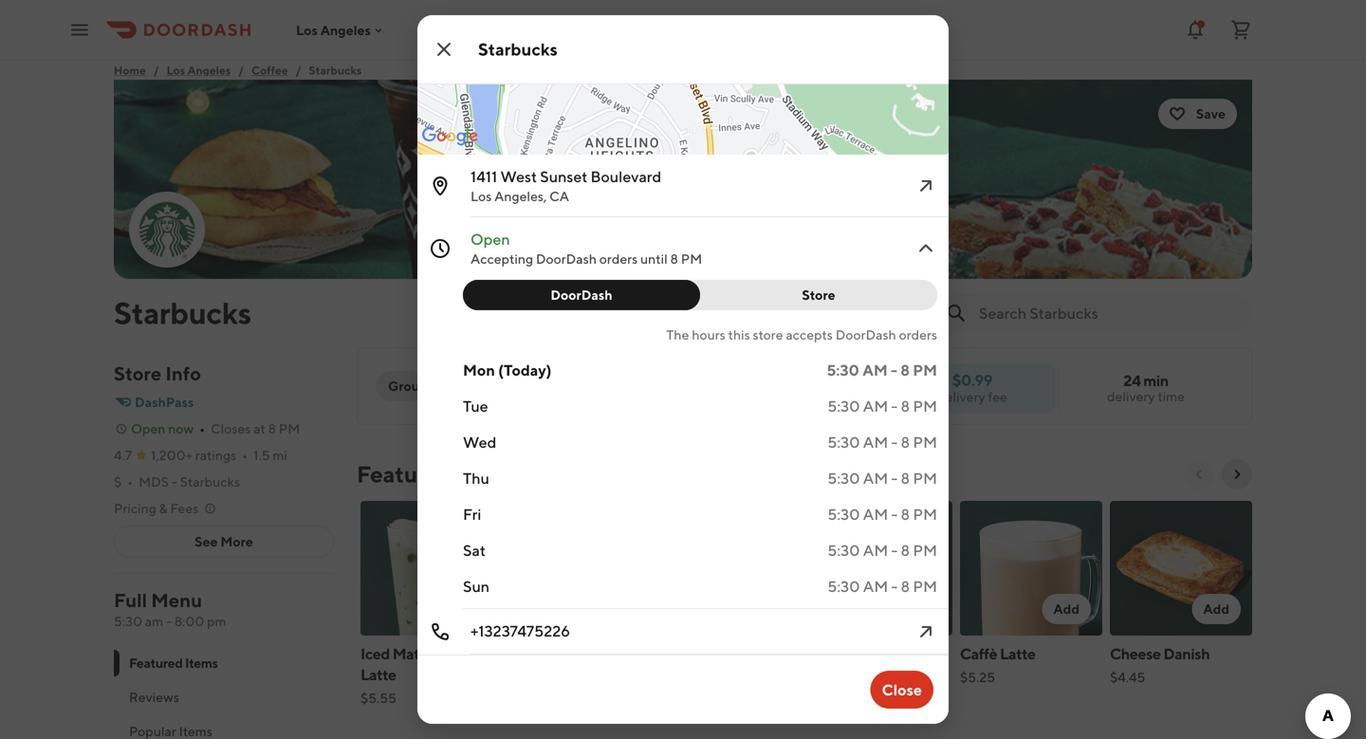 Task type: locate. For each thing, give the bounding box(es) containing it.
pm for sun
[[913, 578, 938, 596]]

iced
[[361, 645, 390, 663], [511, 645, 540, 663]]

1 add from the left
[[454, 601, 480, 617]]

1 horizontal spatial featured items
[[357, 461, 516, 488]]

pricing & fees
[[114, 501, 199, 516]]

2 horizontal spatial /
[[296, 64, 301, 77]]

1 horizontal spatial items
[[457, 461, 516, 488]]

5 am from the top
[[863, 505, 889, 523]]

3 / from the left
[[296, 64, 301, 77]]

click item image
[[915, 175, 938, 197], [915, 621, 938, 644]]

1 horizontal spatial caramel
[[661, 645, 717, 663]]

2 add from the left
[[604, 601, 630, 617]]

1 horizontal spatial delivery
[[1108, 389, 1156, 404]]

4 add button from the left
[[893, 594, 942, 625]]

beverage down frappuccino®
[[720, 687, 784, 705]]

starbucks right close starbucks image
[[478, 39, 558, 59]]

1 horizontal spatial open
[[471, 230, 510, 248]]

latte inside 'caffè latte $5.25'
[[1000, 645, 1036, 663]]

$ • mds - starbucks
[[114, 474, 240, 490]]

8:00
[[174, 614, 204, 629]]

delivery
[[1108, 389, 1156, 404], [938, 389, 986, 405]]

1 / from the left
[[154, 64, 159, 77]]

1 vertical spatial latte
[[361, 666, 396, 684]]

0 horizontal spatial /
[[154, 64, 159, 77]]

powered by google image
[[422, 127, 478, 146]]

pm
[[681, 251, 703, 267], [913, 361, 938, 379], [913, 397, 938, 415], [279, 421, 300, 437], [913, 433, 938, 451], [913, 469, 938, 487], [913, 505, 938, 523], [913, 541, 938, 560], [913, 578, 938, 596]]

iced down +13237475226
[[511, 645, 540, 663]]

0 horizontal spatial open
[[131, 421, 166, 437]]

$5.25
[[961, 670, 996, 685]]

doordash
[[536, 251, 597, 267], [551, 287, 613, 303], [836, 327, 897, 343]]

DoorDash button
[[463, 280, 700, 310]]

starbucks down dragonfruit
[[885, 666, 952, 684]]

open
[[471, 230, 510, 248], [131, 421, 166, 437]]

am for sat
[[863, 541, 889, 560]]

accepting
[[471, 251, 533, 267]]

doordash right accepts in the right top of the page
[[836, 327, 897, 343]]

3 add button from the left
[[743, 594, 792, 625]]

los
[[296, 22, 318, 38], [167, 64, 185, 77], [471, 188, 492, 204]]

0 vertical spatial featured
[[357, 461, 453, 488]]

8
[[671, 251, 679, 267], [901, 361, 910, 379], [901, 397, 910, 415], [268, 421, 276, 437], [901, 433, 910, 451], [901, 469, 910, 487], [901, 505, 910, 523], [901, 541, 910, 560], [901, 578, 910, 596]]

1 vertical spatial items
[[185, 655, 218, 671]]

caramel frappuccino® blended beverage
[[661, 645, 784, 705]]

featured items heading
[[357, 459, 516, 490]]

close starbucks image
[[433, 38, 456, 61]]

1 caramel from the left
[[543, 645, 599, 663]]

• right $
[[127, 474, 133, 490]]

8 for tue
[[901, 397, 910, 415]]

1 horizontal spatial beverage
[[811, 708, 874, 726]]

0 vertical spatial orders
[[600, 251, 638, 267]]

caramel inside caramel frappuccino® blended beverage
[[661, 645, 717, 663]]

featured items up fri
[[357, 461, 516, 488]]

click item image up click item image on the right top of the page
[[915, 175, 938, 197]]

2 iced from the left
[[511, 645, 540, 663]]

iced inside iced matcha tea latte $5.55
[[361, 645, 390, 663]]

2 vertical spatial los
[[471, 188, 492, 204]]

0 vertical spatial angeles
[[321, 22, 371, 38]]

delivery left time
[[1108, 389, 1156, 404]]

1 horizontal spatial orders
[[899, 327, 938, 343]]

click item image up dragonfruit
[[915, 621, 938, 644]]

thu
[[463, 469, 490, 487]]

• left 1.5 on the bottom of the page
[[242, 448, 248, 463]]

1.5 mi
[[254, 448, 287, 463]]

0 horizontal spatial store
[[114, 363, 162, 385]]

1 vertical spatial orders
[[899, 327, 938, 343]]

0 vertical spatial store
[[802, 287, 836, 303]]

2 horizontal spatial los
[[471, 188, 492, 204]]

caffè latte image
[[961, 501, 1103, 636]]

latte right caffè
[[1000, 645, 1036, 663]]

add button for cheese danish
[[1192, 594, 1241, 625]]

am for tue
[[863, 397, 889, 415]]

3 am from the top
[[863, 433, 889, 451]]

0 horizontal spatial los
[[167, 64, 185, 77]]

1 vertical spatial doordash
[[551, 287, 613, 303]]

1 vertical spatial featured items
[[129, 655, 218, 671]]

- for sun
[[892, 578, 898, 596]]

Item Search search field
[[979, 303, 1238, 324]]

/
[[154, 64, 159, 77], [238, 64, 244, 77], [296, 64, 301, 77]]

1 vertical spatial open
[[131, 421, 166, 437]]

•
[[199, 421, 205, 437], [242, 448, 248, 463], [127, 474, 133, 490]]

6 add from the left
[[1204, 601, 1230, 617]]

macchiato
[[511, 666, 581, 684]]

- for sat
[[892, 541, 898, 560]]

close
[[882, 681, 923, 699]]

0 horizontal spatial angeles
[[188, 64, 231, 77]]

1 add button from the left
[[443, 594, 492, 625]]

time
[[1158, 389, 1185, 404]]

home
[[114, 64, 146, 77]]

1 vertical spatial •
[[242, 448, 248, 463]]

1 horizontal spatial los
[[296, 22, 318, 38]]

• right now
[[199, 421, 205, 437]]

0 horizontal spatial items
[[185, 655, 218, 671]]

add for cheese danish
[[1204, 601, 1230, 617]]

add
[[454, 601, 480, 617], [604, 601, 630, 617], [754, 601, 780, 617], [904, 601, 930, 617], [1054, 601, 1080, 617], [1204, 601, 1230, 617]]

/ left coffee link
[[238, 64, 244, 77]]

starbucks image
[[114, 80, 1253, 279], [131, 194, 203, 266]]

0 vertical spatial •
[[199, 421, 205, 437]]

latte inside iced matcha tea latte $5.55
[[361, 666, 396, 684]]

1 horizontal spatial featured
[[357, 461, 453, 488]]

- inside full menu 5:30 am - 8:00 pm
[[166, 614, 172, 629]]

1 am from the top
[[863, 361, 888, 379]]

0 vertical spatial featured items
[[357, 461, 516, 488]]

4.7
[[114, 448, 132, 463]]

starbucks
[[478, 39, 558, 59], [309, 64, 362, 77], [114, 295, 251, 331], [180, 474, 240, 490], [885, 666, 952, 684]]

6 am from the top
[[863, 541, 889, 560]]

0 vertical spatial items
[[457, 461, 516, 488]]

now
[[168, 421, 194, 437]]

0 vertical spatial open
[[471, 230, 510, 248]]

doordash down open accepting doordash orders until 8 pm
[[551, 287, 613, 303]]

doordash inside open accepting doordash orders until 8 pm
[[536, 251, 597, 267]]

2 caramel from the left
[[661, 645, 717, 663]]

am
[[145, 614, 163, 629]]

1 vertical spatial beverage
[[811, 708, 874, 726]]

5:30 am - 8 pm
[[827, 361, 938, 379], [828, 397, 938, 415], [828, 433, 938, 451], [828, 469, 938, 487], [828, 505, 938, 523], [828, 541, 938, 560], [828, 578, 938, 596]]

starbucks inside dialog
[[478, 39, 558, 59]]

dashpass
[[135, 394, 194, 410]]

matcha
[[393, 645, 443, 663]]

0 horizontal spatial delivery
[[938, 389, 986, 405]]

/ right home on the left of the page
[[154, 64, 159, 77]]

see more
[[195, 534, 253, 550]]

orders left until
[[600, 251, 638, 267]]

7 am from the top
[[863, 578, 889, 596]]

/ right coffee link
[[296, 64, 301, 77]]

open up accepting
[[471, 230, 510, 248]]

add button
[[443, 594, 492, 625], [593, 594, 642, 625], [743, 594, 792, 625], [893, 594, 942, 625], [1043, 594, 1091, 625], [1192, 594, 1241, 625]]

0 horizontal spatial iced
[[361, 645, 390, 663]]

items inside heading
[[457, 461, 516, 488]]

0 vertical spatial doordash
[[536, 251, 597, 267]]

accepts
[[786, 327, 833, 343]]

0 horizontal spatial caramel
[[543, 645, 599, 663]]

am for thu
[[863, 469, 889, 487]]

store for store
[[802, 287, 836, 303]]

add button for caffè latte
[[1043, 594, 1091, 625]]

iced inside iced caramel macchiato
[[511, 645, 540, 663]]

los up home / los angeles / coffee / starbucks
[[296, 22, 318, 38]]

latte up $5.55 on the left bottom
[[361, 666, 396, 684]]

featured
[[357, 461, 453, 488], [129, 655, 183, 671]]

items up reviews 'button'
[[185, 655, 218, 671]]

1 horizontal spatial latte
[[1000, 645, 1036, 663]]

open down dashpass
[[131, 421, 166, 437]]

0 vertical spatial latte
[[1000, 645, 1036, 663]]

store up accepts in the right top of the page
[[802, 287, 836, 303]]

1 horizontal spatial /
[[238, 64, 244, 77]]

8 for fri
[[901, 505, 910, 523]]

reviews
[[129, 690, 179, 705]]

orders
[[600, 251, 638, 267], [899, 327, 938, 343]]

store inside button
[[802, 287, 836, 303]]

click item image
[[915, 237, 938, 260]]

reviews button
[[114, 681, 334, 715]]

pm for tue
[[913, 397, 938, 415]]

5:30 for tue
[[828, 397, 860, 415]]

home link
[[114, 61, 146, 80]]

- for wed
[[892, 433, 898, 451]]

delivery left fee
[[938, 389, 986, 405]]

group
[[388, 378, 428, 394]]

starbucks up info
[[114, 295, 251, 331]]

mango dragonfruit lemonade starbucks refreshers® beverage
[[811, 645, 952, 726]]

0 vertical spatial beverage
[[720, 687, 784, 705]]

open inside open accepting doordash orders until 8 pm
[[471, 230, 510, 248]]

5 add button from the left
[[1043, 594, 1091, 625]]

0 horizontal spatial beverage
[[720, 687, 784, 705]]

min
[[1144, 372, 1169, 390]]

starbucks dialog
[[328, 0, 1057, 724]]

- for tue
[[892, 397, 898, 415]]

store up dashpass
[[114, 363, 162, 385]]

close button
[[871, 671, 934, 709]]

0 vertical spatial click item image
[[915, 175, 938, 197]]

1 vertical spatial click item image
[[915, 621, 938, 644]]

doordash up doordash button
[[536, 251, 597, 267]]

lemonade
[[811, 666, 882, 684]]

previous button of carousel image
[[1192, 467, 1207, 482]]

info
[[166, 363, 201, 385]]

1 horizontal spatial iced
[[511, 645, 540, 663]]

1 vertical spatial featured
[[129, 655, 183, 671]]

5:30 for sat
[[828, 541, 860, 560]]

5:30 inside full menu 5:30 am - 8:00 pm
[[114, 614, 142, 629]]

west
[[501, 168, 537, 186]]

5:30 am - 8 pm for wed
[[828, 433, 938, 451]]

$5.55
[[361, 690, 397, 706]]

1 horizontal spatial angeles
[[321, 22, 371, 38]]

0 horizontal spatial •
[[127, 474, 133, 490]]

featured up reviews
[[129, 655, 183, 671]]

next button of carousel image
[[1230, 467, 1245, 482]]

0 horizontal spatial latte
[[361, 666, 396, 684]]

orders down click item image on the right top of the page
[[899, 327, 938, 343]]

caramel up frappuccino®
[[661, 645, 717, 663]]

add button for caramel frappuccino® blended beverage
[[743, 594, 792, 625]]

2 / from the left
[[238, 64, 244, 77]]

0 horizontal spatial orders
[[600, 251, 638, 267]]

mds
[[139, 474, 169, 490]]

0 horizontal spatial featured items
[[129, 655, 218, 671]]

items down wed
[[457, 461, 516, 488]]

8 for sat
[[901, 541, 910, 560]]

0 horizontal spatial featured
[[129, 655, 183, 671]]

add button for mango dragonfruit lemonade starbucks refreshers® beverage
[[893, 594, 942, 625]]

1 vertical spatial store
[[114, 363, 162, 385]]

1 iced from the left
[[361, 645, 390, 663]]

beverage down refreshers® in the right of the page
[[811, 708, 874, 726]]

1 horizontal spatial store
[[802, 287, 836, 303]]

store
[[802, 287, 836, 303], [114, 363, 162, 385]]

caffè latte $5.25
[[961, 645, 1036, 685]]

2 am from the top
[[863, 397, 889, 415]]

add for mango dragonfruit lemonade starbucks refreshers® beverage
[[904, 601, 930, 617]]

ratings
[[195, 448, 237, 463]]

map region
[[328, 0, 1057, 384]]

los down 1411
[[471, 188, 492, 204]]

6 add button from the left
[[1192, 594, 1241, 625]]

8 inside open accepting doordash orders until 8 pm
[[671, 251, 679, 267]]

featured items
[[357, 461, 516, 488], [129, 655, 218, 671]]

add for caffè latte
[[1054, 601, 1080, 617]]

iced left matcha
[[361, 645, 390, 663]]

4 am from the top
[[863, 469, 889, 487]]

open accepting doordash orders until 8 pm
[[471, 230, 703, 267]]

coffee link
[[252, 61, 288, 80]]

caramel up macchiato
[[543, 645, 599, 663]]

3 add from the left
[[754, 601, 780, 617]]

1 horizontal spatial •
[[199, 421, 205, 437]]

5 add from the left
[[1054, 601, 1080, 617]]

2 horizontal spatial •
[[242, 448, 248, 463]]

add for iced caramel macchiato
[[604, 601, 630, 617]]

1411
[[471, 168, 498, 186]]

until
[[641, 251, 668, 267]]

caramel inside iced caramel macchiato
[[543, 645, 599, 663]]

am for fri
[[863, 505, 889, 523]]

caramel
[[543, 645, 599, 663], [661, 645, 717, 663]]

2 add button from the left
[[593, 594, 642, 625]]

featured left thu
[[357, 461, 453, 488]]

add for caramel frappuccino® blended beverage
[[754, 601, 780, 617]]

5:30 am - 8 pm for tue
[[828, 397, 938, 415]]

latte
[[1000, 645, 1036, 663], [361, 666, 396, 684]]

los right home link
[[167, 64, 185, 77]]

4 add from the left
[[904, 601, 930, 617]]

1.5
[[254, 448, 270, 463]]

featured items up reviews
[[129, 655, 218, 671]]

2 vertical spatial •
[[127, 474, 133, 490]]



Task type: vqa. For each thing, say whether or not it's contained in the screenshot.


Task type: describe. For each thing, give the bounding box(es) containing it.
more
[[221, 534, 253, 550]]

starbucks down los angeles
[[309, 64, 362, 77]]

8 for thu
[[901, 469, 910, 487]]

5:30 am - 8 pm for sat
[[828, 541, 938, 560]]

1,200+
[[151, 448, 193, 463]]

group order button
[[377, 371, 479, 401]]

24
[[1124, 372, 1141, 390]]

mango dragonfruit lemonade starbucks refreshers® beverage image
[[811, 501, 953, 636]]

- for mon (today)
[[891, 361, 898, 379]]

fee
[[988, 389, 1008, 405]]

wed
[[463, 433, 497, 451]]

mi
[[273, 448, 287, 463]]

add button for iced matcha tea latte
[[443, 594, 492, 625]]

1,200+ ratings •
[[151, 448, 248, 463]]

dragonfruit
[[860, 645, 939, 663]]

angeles,
[[495, 188, 547, 204]]

frappuccino®
[[661, 666, 758, 684]]

add button for iced caramel macchiato
[[593, 594, 642, 625]]

iced for iced matcha tea latte $5.55
[[361, 645, 390, 663]]

full
[[114, 589, 147, 612]]

beverage inside 'mango dragonfruit lemonade starbucks refreshers® beverage'
[[811, 708, 874, 726]]

caffè
[[961, 645, 998, 663]]

hour options option group
[[463, 280, 938, 310]]

- for fri
[[892, 505, 898, 523]]

8 for mon (today)
[[901, 361, 910, 379]]

orders inside open accepting doordash orders until 8 pm
[[600, 251, 638, 267]]

pm
[[207, 614, 226, 629]]

5:30 am - 8 pm for sun
[[828, 578, 938, 596]]

los angeles
[[296, 22, 371, 38]]

2 vertical spatial doordash
[[836, 327, 897, 343]]

(today)
[[498, 361, 552, 379]]

iced matcha tea latte $5.55
[[361, 645, 470, 706]]

1 click item image from the top
[[915, 175, 938, 197]]

pm for sat
[[913, 541, 938, 560]]

cheese danish $4.45
[[1110, 645, 1210, 685]]

store for store info
[[114, 363, 162, 385]]

store info
[[114, 363, 201, 385]]

am for mon (today)
[[863, 361, 888, 379]]

5:30 for thu
[[828, 469, 860, 487]]

los angeles button
[[296, 22, 386, 38]]

pm for fri
[[913, 505, 938, 523]]

mango
[[811, 645, 858, 663]]

fri
[[463, 505, 482, 523]]

tue
[[463, 397, 488, 415]]

iced caramel macchiato
[[511, 645, 599, 684]]

mon
[[463, 361, 495, 379]]

los angeles link
[[167, 61, 231, 80]]

pm inside open accepting doordash orders until 8 pm
[[681, 251, 703, 267]]

- for thu
[[892, 469, 898, 487]]

group order
[[388, 378, 468, 394]]

8 for sun
[[901, 578, 910, 596]]

1 vertical spatial los
[[167, 64, 185, 77]]

pm for mon (today)
[[913, 361, 938, 379]]

beverage inside caramel frappuccino® blended beverage
[[720, 687, 784, 705]]

fees
[[170, 501, 199, 516]]

24 min delivery time
[[1108, 372, 1185, 404]]

store
[[753, 327, 784, 343]]

at
[[254, 421, 266, 437]]

pm for wed
[[913, 433, 938, 451]]

$
[[114, 474, 122, 490]]

save
[[1197, 106, 1226, 121]]

the
[[667, 327, 689, 343]]

danish
[[1164, 645, 1210, 663]]

see
[[195, 534, 218, 550]]

sat
[[463, 541, 486, 560]]

open for open now
[[131, 421, 166, 437]]

delivery inside 24 min delivery time
[[1108, 389, 1156, 404]]

hours
[[692, 327, 726, 343]]

los inside 1411 west sunset boulevard los angeles, ca
[[471, 188, 492, 204]]

iced for iced caramel macchiato
[[511, 645, 540, 663]]

am for wed
[[863, 433, 889, 451]]

closes
[[211, 421, 251, 437]]

open now
[[131, 421, 194, 437]]

cheese danish image
[[1110, 501, 1253, 636]]

full menu 5:30 am - 8:00 pm
[[114, 589, 226, 629]]

mon (today)
[[463, 361, 552, 379]]

iced matcha tea latte image
[[361, 501, 503, 636]]

• closes at 8 pm
[[199, 421, 300, 437]]

&
[[159, 501, 168, 516]]

sunset
[[540, 168, 588, 186]]

sun
[[463, 578, 490, 596]]

doordash inside button
[[551, 287, 613, 303]]

5:30 am - 8 pm for thu
[[828, 469, 938, 487]]

1 vertical spatial angeles
[[188, 64, 231, 77]]

$4.45
[[1110, 670, 1146, 685]]

open for open accepting doordash orders until 8 pm
[[471, 230, 510, 248]]

cheese
[[1110, 645, 1161, 663]]

Store button
[[689, 280, 938, 310]]

add for iced matcha tea latte
[[454, 601, 480, 617]]

am for sun
[[863, 578, 889, 596]]

save button
[[1159, 99, 1238, 129]]

pricing & fees button
[[114, 499, 218, 518]]

8 for wed
[[901, 433, 910, 451]]

pm for thu
[[913, 469, 938, 487]]

the hours this store accepts doordash orders
[[667, 327, 938, 343]]

coffee
[[252, 64, 288, 77]]

open menu image
[[68, 19, 91, 41]]

featured inside heading
[[357, 461, 453, 488]]

caramel frappuccino® blended beverage image
[[661, 501, 803, 636]]

notification bell image
[[1185, 19, 1207, 41]]

refreshers®
[[811, 687, 895, 705]]

5:30 for mon (today)
[[827, 361, 860, 379]]

5:30 am - 8 pm for fri
[[828, 505, 938, 523]]

blended
[[661, 687, 717, 705]]

menu
[[151, 589, 202, 612]]

boulevard
[[591, 168, 662, 186]]

1411 west sunset boulevard los angeles, ca
[[471, 168, 662, 204]]

see more button
[[115, 527, 333, 557]]

order
[[431, 378, 468, 394]]

5:30 for wed
[[828, 433, 860, 451]]

ca
[[550, 188, 569, 204]]

+13237475226
[[471, 622, 570, 640]]

$0.99 delivery fee
[[938, 371, 1008, 405]]

starbucks inside 'mango dragonfruit lemonade starbucks refreshers® beverage'
[[885, 666, 952, 684]]

iced caramel macchiato image
[[511, 501, 653, 636]]

5:30 for sun
[[828, 578, 860, 596]]

5:30 am - 8 pm for mon (today)
[[827, 361, 938, 379]]

2 click item image from the top
[[915, 621, 938, 644]]

this
[[729, 327, 751, 343]]

0 vertical spatial los
[[296, 22, 318, 38]]

5:30 for fri
[[828, 505, 860, 523]]

home / los angeles / coffee / starbucks
[[114, 64, 362, 77]]

starbucks down the ratings
[[180, 474, 240, 490]]

pricing
[[114, 501, 156, 516]]

$0.99
[[953, 371, 993, 389]]

tea
[[446, 645, 470, 663]]

delivery inside $0.99 delivery fee
[[938, 389, 986, 405]]

0 items, open order cart image
[[1230, 19, 1253, 41]]



